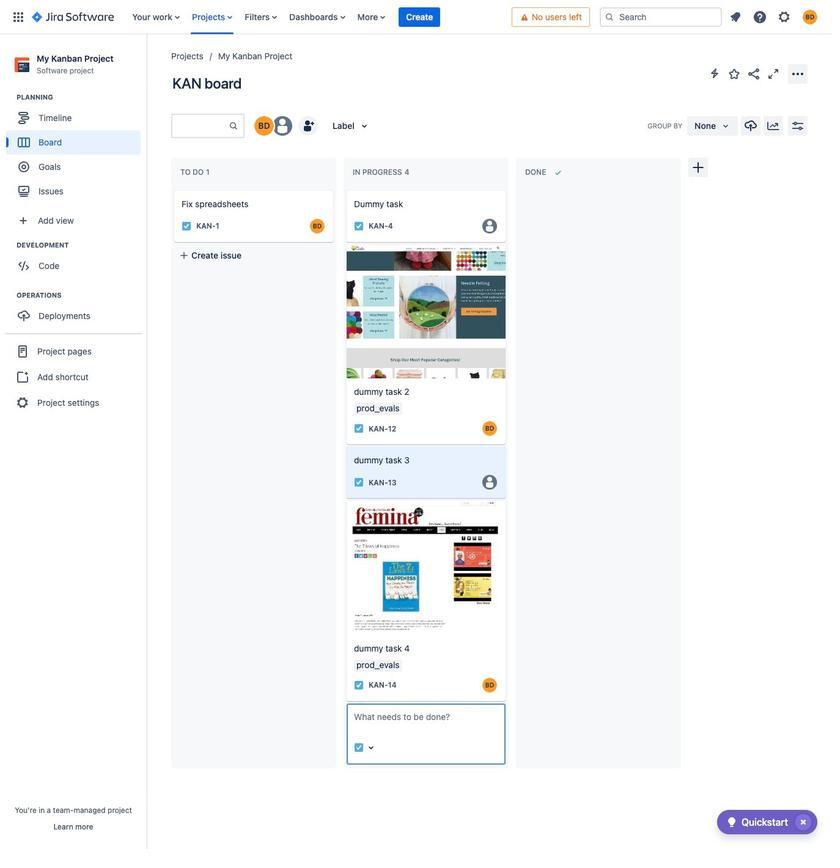 Task type: describe. For each thing, give the bounding box(es) containing it.
enter full screen image
[[767, 66, 781, 81]]

dismiss quickstart image
[[794, 813, 814, 833]]

0 vertical spatial create issue image
[[166, 182, 180, 197]]

notifications image
[[729, 9, 743, 24]]

import image
[[744, 119, 759, 133]]

appswitcher icon image
[[11, 9, 26, 24]]

2 create issue image from the top
[[338, 493, 353, 507]]

to do element
[[180, 168, 212, 177]]

sidebar navigation image
[[133, 49, 160, 73]]

What needs to be done? - Press the "Enter" key to submit or the "Escape" key to cancel. text field
[[354, 711, 499, 736]]

1 create issue image from the top
[[338, 182, 353, 197]]

0 horizontal spatial list
[[126, 0, 512, 34]]

heading for development icon
[[17, 241, 146, 250]]

goal image
[[18, 162, 29, 173]]

group for operations image
[[6, 291, 146, 332]]

view settings image
[[791, 119, 806, 133]]



Task type: vqa. For each thing, say whether or not it's contained in the screenshot.
Dismiss Quickstart Image
yes



Task type: locate. For each thing, give the bounding box(es) containing it.
primary element
[[7, 0, 512, 34]]

2 vertical spatial heading
[[17, 291, 146, 300]]

operations image
[[2, 288, 17, 303]]

help image
[[753, 9, 768, 24]]

3 heading from the top
[[17, 291, 146, 300]]

heading for planning image
[[17, 92, 146, 102]]

your profile and settings image
[[803, 9, 818, 24]]

development image
[[2, 238, 17, 253]]

group for development icon
[[6, 241, 146, 282]]

add people image
[[301, 119, 316, 133]]

check image
[[725, 815, 740, 830]]

0 vertical spatial create issue image
[[338, 182, 353, 197]]

list item
[[399, 0, 441, 34]]

1 vertical spatial heading
[[17, 241, 146, 250]]

None search field
[[600, 7, 722, 27]]

star kan board image
[[727, 66, 742, 81]]

heading
[[17, 92, 146, 102], [17, 241, 146, 250], [17, 291, 146, 300]]

Search this board text field
[[173, 115, 229, 137]]

create issue image
[[166, 182, 180, 197], [338, 439, 353, 454]]

automations menu button icon image
[[708, 66, 722, 81]]

task image
[[354, 681, 364, 690]]

0 vertical spatial heading
[[17, 92, 146, 102]]

planning image
[[2, 90, 17, 105]]

banner
[[0, 0, 833, 34]]

group
[[6, 92, 146, 207], [6, 241, 146, 282], [6, 291, 146, 332], [5, 334, 142, 420]]

insights image
[[767, 119, 781, 133]]

group for planning image
[[6, 92, 146, 207]]

create issue image
[[338, 182, 353, 197], [338, 493, 353, 507]]

1 heading from the top
[[17, 92, 146, 102]]

Search field
[[600, 7, 722, 27]]

1 vertical spatial create issue image
[[338, 493, 353, 507]]

1 vertical spatial create issue image
[[338, 439, 353, 454]]

1 horizontal spatial list
[[725, 6, 825, 28]]

more actions image
[[791, 66, 806, 81]]

heading for operations image
[[17, 291, 146, 300]]

list
[[126, 0, 512, 34], [725, 6, 825, 28]]

0 horizontal spatial create issue image
[[166, 182, 180, 197]]

in progress element
[[353, 168, 412, 177]]

create column image
[[691, 160, 706, 175]]

settings image
[[778, 9, 792, 24]]

2 heading from the top
[[17, 241, 146, 250]]

task image
[[182, 221, 191, 231], [354, 221, 364, 231], [354, 424, 364, 434], [354, 478, 364, 488], [354, 743, 364, 753]]

1 horizontal spatial create issue image
[[338, 439, 353, 454]]

sidebar element
[[0, 34, 147, 850]]

jira software image
[[32, 9, 114, 24], [32, 9, 114, 24]]

search image
[[605, 12, 615, 22]]



